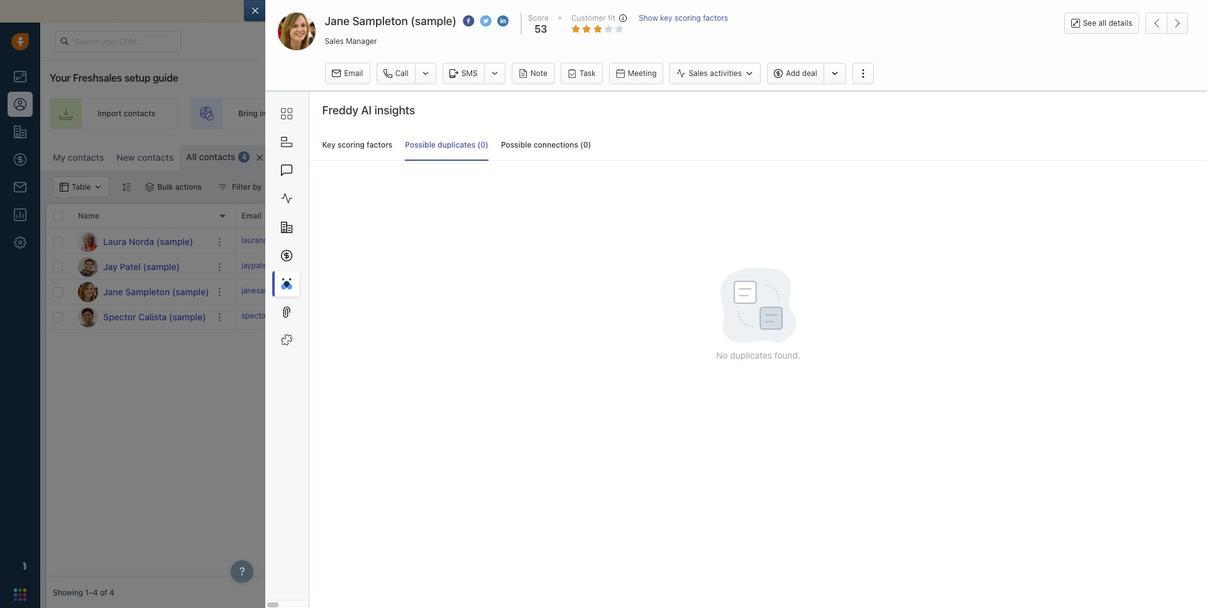 Task type: describe. For each thing, give the bounding box(es) containing it.
email inside button
[[344, 69, 363, 78]]

spector
[[103, 312, 136, 322]]

manager
[[346, 36, 377, 46]]

janesampleton@gmail.com
[[242, 286, 337, 296]]

duplicates for no
[[731, 350, 772, 361]]

jane inside row group
[[103, 286, 123, 297]]

your freshsales setup guide
[[50, 72, 178, 84]]

conversations.
[[612, 6, 673, 16]]

(0) for possible duplicates (0)
[[478, 140, 489, 150]]

possible connections (0) link
[[501, 130, 591, 161]]

add for add deal
[[786, 69, 800, 78]]

show key scoring factors link
[[639, 13, 728, 36]]

4 inside all contacts 4
[[242, 152, 247, 162]]

1–4
[[85, 589, 98, 598]]

1 horizontal spatial of
[[576, 6, 585, 16]]

activities
[[710, 69, 742, 78]]

container_wx8msf4aqz5i3rn1 image for customize table button
[[939, 152, 948, 160]]

0 vertical spatial import
[[675, 6, 702, 16]]

task button
[[561, 63, 603, 84]]

spectorcalista@gmail.com link
[[242, 311, 335, 324]]

facebook circled image
[[463, 15, 474, 28]]

spector calista (sample) link
[[103, 311, 206, 324]]

row group containing laura norda (sample)
[[47, 230, 235, 330]]

key scoring factors link
[[322, 130, 393, 161]]

0 vertical spatial all
[[705, 6, 714, 16]]

call link
[[377, 63, 415, 84]]

0 horizontal spatial 4
[[109, 589, 114, 598]]

factors inside "link"
[[367, 140, 393, 150]]

add contact button
[[1134, 145, 1201, 167]]

spector calista (sample)
[[103, 312, 206, 322]]

(sample) for laura norda (sample) link
[[156, 236, 193, 247]]

freshworks switcher image
[[14, 589, 26, 602]]

note button
[[512, 63, 555, 84]]

jay patel (sample)
[[103, 261, 180, 272]]

see
[[1084, 18, 1097, 28]]

scoring inside key scoring factors "link"
[[338, 140, 365, 150]]

press space to select this row. row containing spector calista (sample)
[[47, 305, 235, 330]]

press space to select this row. row containing jane sampleton (sample)
[[47, 280, 235, 305]]

close image
[[1189, 8, 1195, 14]]

freddy ai insights
[[322, 104, 415, 117]]

your for mailbox
[[321, 6, 340, 16]]

import contacts link
[[50, 98, 178, 130]]

bulk
[[157, 182, 173, 192]]

customize table
[[951, 151, 1010, 160]]

import for import contacts link
[[97, 109, 122, 119]]

grid containing laura norda (sample)
[[47, 203, 1201, 579]]

sync
[[555, 6, 574, 16]]

add deal button
[[767, 63, 824, 84]]

sms
[[462, 69, 478, 78]]

container_wx8msf4aqz5i3rn1 image for bulk actions button
[[145, 183, 154, 192]]

1 james peterson from the top
[[728, 262, 785, 272]]

jaypatelsample@gmail.com link
[[242, 260, 338, 274]]

press space to select this row. row containing jaypatelsample@gmail.com
[[235, 255, 1201, 280]]

sales activities
[[689, 69, 742, 78]]

see all details
[[1084, 18, 1133, 28]]

james peterson for spectorcalista@gmail.com
[[728, 313, 785, 322]]

l image
[[78, 232, 98, 252]]

my
[[53, 152, 65, 163]]

s image
[[78, 307, 98, 327]]

possible for possible connections (0)
[[501, 140, 532, 150]]

your for team
[[423, 109, 439, 119]]

show key scoring factors
[[639, 13, 728, 23]]

by
[[253, 182, 262, 192]]

Search your CRM... text field
[[55, 31, 181, 52]]

connect your mailbox to improve deliverability and enable 2-way sync of email conversations. import all your sales data
[[284, 6, 780, 16]]

lauranordasample@gmail.com
[[242, 236, 348, 245]]

name row
[[47, 204, 235, 230]]

import contacts for import contacts button
[[1042, 151, 1100, 160]]

bring in website leads
[[238, 109, 318, 119]]

dialog containing jane sampleton (sample)
[[244, 0, 1208, 609]]

scoring inside show key scoring factors 'link'
[[675, 13, 701, 23]]

and
[[479, 6, 494, 16]]

setup
[[124, 72, 150, 84]]

sms button
[[443, 63, 484, 84]]

connections
[[534, 140, 578, 150]]

laura
[[103, 236, 127, 247]]

email button
[[325, 63, 370, 84]]

possible duplicates (0) link
[[405, 130, 489, 161]]

jaypatelsample@gmail.com
[[242, 261, 338, 270]]

invite your team link
[[353, 98, 482, 130]]

james for spectorcalista@gmail.com
[[728, 313, 751, 322]]

row group containing lauranordasample@gmail.com
[[235, 230, 1201, 330]]

customer fit
[[572, 13, 616, 23]]

53 button
[[532, 23, 547, 35]]

peterson for spectorcalista@gmail.com
[[754, 313, 785, 322]]

add deal
[[786, 69, 817, 78]]

to
[[377, 6, 385, 16]]

container_wx8msf4aqz5i3rn1 image for filter by button
[[218, 183, 227, 192]]

freddy
[[322, 104, 359, 117]]

showing
[[53, 589, 83, 598]]

showing 1–4 of 4
[[53, 589, 114, 598]]

possible for possible duplicates (0)
[[405, 140, 436, 150]]

norda
[[129, 236, 154, 247]]

(sample) for "jane sampleton (sample)" link
[[172, 286, 209, 297]]

no
[[717, 350, 728, 361]]

jane sampleton (sample) inside dialog
[[325, 14, 457, 28]]

(sample) inside dialog
[[411, 14, 457, 28]]

12 more...
[[293, 153, 329, 162]]

insights
[[375, 104, 415, 117]]

way
[[536, 6, 552, 16]]

lauranordasample@gmail.com link
[[242, 235, 348, 249]]

sampleton inside row group
[[125, 286, 170, 297]]

possible connections (0)
[[501, 140, 591, 150]]

import contacts for import contacts link
[[97, 109, 155, 119]]

email inside grid
[[242, 212, 262, 221]]

jane sampleton (sample) link
[[103, 286, 209, 298]]

data
[[761, 6, 780, 16]]

score 53
[[528, 13, 549, 35]]

import contacts group
[[1025, 145, 1127, 167]]

new
[[117, 152, 135, 163]]

bulk actions
[[157, 182, 202, 192]]

connect your mailbox link
[[284, 6, 377, 16]]

call
[[395, 69, 409, 78]]

your
[[50, 72, 71, 84]]

new contacts
[[117, 152, 174, 163]]

press space to select this row. row containing spectorcalista@gmail.com
[[235, 305, 1201, 330]]

import for import contacts button
[[1042, 151, 1066, 160]]

press space to select this row. row containing lauranordasample@gmail.com
[[235, 230, 1201, 255]]

2 horizontal spatial your
[[716, 6, 735, 16]]

score
[[528, 13, 549, 23]]



Task type: locate. For each thing, give the bounding box(es) containing it.
1 vertical spatial email
[[242, 212, 262, 221]]

1 horizontal spatial your
[[423, 109, 439, 119]]

2 j image from the top
[[78, 282, 98, 302]]

james
[[728, 262, 751, 272], [728, 287, 751, 297], [728, 313, 751, 322]]

key
[[322, 140, 336, 150]]

0 horizontal spatial duplicates
[[438, 140, 476, 150]]

2 row group from the left
[[235, 230, 1201, 330]]

0 horizontal spatial import
[[97, 109, 122, 119]]

2 vertical spatial import
[[1042, 151, 1066, 160]]

0 vertical spatial scoring
[[675, 13, 701, 23]]

1 horizontal spatial sales
[[689, 69, 708, 78]]

name
[[78, 212, 99, 221]]

jane sampleton (sample) up spector calista (sample) on the bottom of the page
[[103, 286, 209, 297]]

1 vertical spatial jane sampleton (sample)
[[103, 286, 209, 297]]

invite
[[401, 109, 421, 119]]

actions
[[175, 182, 202, 192]]

linkedin circled image
[[498, 15, 509, 28]]

my contacts
[[53, 152, 104, 163]]

add left contact
[[1151, 151, 1165, 160]]

your left sales
[[716, 6, 735, 16]]

duplicates right no
[[731, 350, 772, 361]]

deal
[[802, 69, 817, 78]]

all right see
[[1099, 18, 1107, 28]]

2-
[[527, 6, 536, 16]]

team
[[441, 109, 460, 119]]

import inside button
[[1042, 151, 1066, 160]]

scoring right key
[[675, 13, 701, 23]]

new contacts button
[[110, 145, 180, 170], [117, 152, 174, 163]]

contacts inside button
[[1068, 151, 1100, 160]]

all
[[705, 6, 714, 16], [1099, 18, 1107, 28]]

row group
[[47, 230, 235, 330], [235, 230, 1201, 330]]

peterson for janesampleton@gmail.com
[[754, 287, 785, 297]]

your left mailbox
[[321, 6, 340, 16]]

twitter circled image
[[480, 15, 492, 28]]

filter by
[[232, 182, 262, 192]]

1 horizontal spatial duplicates
[[731, 350, 772, 361]]

import right the table
[[1042, 151, 1066, 160]]

1 vertical spatial sales
[[689, 69, 708, 78]]

factors inside 'link'
[[703, 13, 728, 23]]

2 james peterson from the top
[[728, 287, 785, 297]]

container_wx8msf4aqz5i3rn1 image inside bulk actions button
[[145, 183, 154, 192]]

add contact
[[1151, 151, 1195, 160]]

press space to select this row. row containing janesampleton@gmail.com
[[235, 280, 1201, 305]]

press space to select this row. row containing jay patel (sample)
[[47, 255, 235, 280]]

scoring up ⌘ o
[[338, 140, 365, 150]]

all inside button
[[1099, 18, 1107, 28]]

1 horizontal spatial jane sampleton (sample)
[[325, 14, 457, 28]]

1 vertical spatial 4
[[109, 589, 114, 598]]

1 vertical spatial scoring
[[338, 140, 365, 150]]

all
[[186, 152, 197, 162]]

1 horizontal spatial 4
[[242, 152, 247, 162]]

jane down jay
[[103, 286, 123, 297]]

1 vertical spatial peterson
[[754, 287, 785, 297]]

4 right 1–4 at left bottom
[[109, 589, 114, 598]]

1 vertical spatial of
[[100, 589, 107, 598]]

1 horizontal spatial import contacts
[[1042, 151, 1100, 160]]

0 vertical spatial add
[[786, 69, 800, 78]]

duplicates down team
[[438, 140, 476, 150]]

laura norda (sample) link
[[103, 236, 193, 248]]

(sample) left facebook circled icon
[[411, 14, 457, 28]]

jay
[[103, 261, 118, 272]]

invite your team
[[401, 109, 460, 119]]

j image up s 'image'
[[78, 282, 98, 302]]

container_wx8msf4aqz5i3rn1 image inside customize table button
[[939, 152, 948, 160]]

all contacts 4
[[186, 152, 247, 162]]

sales left activities
[[689, 69, 708, 78]]

1 vertical spatial jane
[[103, 286, 123, 297]]

add for add contact
[[1151, 151, 1165, 160]]

0 horizontal spatial jane
[[103, 286, 123, 297]]

possible down invite your team 'link'
[[405, 140, 436, 150]]

factors left sales
[[703, 13, 728, 23]]

task
[[580, 69, 596, 78]]

j image for jay patel (sample)
[[78, 257, 98, 277]]

call button
[[377, 63, 415, 84]]

fit
[[608, 13, 616, 23]]

(sample) up "jane sampleton (sample)" link
[[143, 261, 180, 272]]

grid
[[47, 203, 1201, 579]]

customer
[[572, 13, 606, 23]]

peterson
[[754, 262, 785, 272], [754, 287, 785, 297], [754, 313, 785, 322]]

all left sales
[[705, 6, 714, 16]]

(0)
[[478, 140, 489, 150], [581, 140, 591, 150]]

⌘ o
[[342, 153, 357, 163]]

2 possible from the left
[[501, 140, 532, 150]]

filter by button
[[210, 177, 270, 198]]

0 vertical spatial import contacts
[[97, 109, 155, 119]]

0 vertical spatial james
[[728, 262, 751, 272]]

table
[[992, 151, 1010, 160]]

sampleton
[[352, 14, 408, 28], [125, 286, 170, 297]]

2 vertical spatial peterson
[[754, 313, 785, 322]]

0 vertical spatial of
[[576, 6, 585, 16]]

connect
[[284, 6, 319, 16]]

0 vertical spatial j image
[[78, 257, 98, 277]]

0 vertical spatial duplicates
[[438, 140, 476, 150]]

factors
[[703, 13, 728, 23], [367, 140, 393, 150]]

1 vertical spatial all
[[1099, 18, 1107, 28]]

your
[[321, 6, 340, 16], [716, 6, 735, 16], [423, 109, 439, 119]]

1 vertical spatial james
[[728, 287, 751, 297]]

1 vertical spatial j image
[[78, 282, 98, 302]]

0 horizontal spatial possible
[[405, 140, 436, 150]]

0 vertical spatial jane sampleton (sample)
[[325, 14, 457, 28]]

sales left manager
[[325, 36, 344, 46]]

website
[[268, 109, 297, 119]]

(sample) for jay patel (sample) link
[[143, 261, 180, 272]]

freshsales
[[73, 72, 122, 84]]

1 horizontal spatial scoring
[[675, 13, 701, 23]]

of right sync
[[576, 6, 585, 16]]

1 j image from the top
[[78, 257, 98, 277]]

improve
[[387, 6, 421, 16]]

sales manager
[[325, 36, 377, 46]]

factors down freddy ai insights
[[367, 140, 393, 150]]

deliverability
[[423, 6, 476, 16]]

4
[[242, 152, 247, 162], [109, 589, 114, 598]]

12 more... button
[[275, 149, 336, 167]]

0 horizontal spatial sales
[[325, 36, 344, 46]]

mailbox
[[342, 6, 374, 16]]

1 james from the top
[[728, 262, 751, 272]]

1 peterson from the top
[[754, 262, 785, 272]]

(sample) right the calista
[[169, 312, 206, 322]]

1 horizontal spatial jane
[[325, 14, 350, 28]]

3 james peterson from the top
[[728, 313, 785, 322]]

0 horizontal spatial factors
[[367, 140, 393, 150]]

0 horizontal spatial sampleton
[[125, 286, 170, 297]]

your left team
[[423, 109, 439, 119]]

import all your sales data link
[[675, 6, 782, 16]]

1 vertical spatial import
[[97, 109, 122, 119]]

my contacts button
[[47, 145, 110, 170], [53, 152, 104, 163]]

of right 1–4 at left bottom
[[100, 589, 107, 598]]

customize table button
[[931, 145, 1019, 167]]

(sample) right norda
[[156, 236, 193, 247]]

container_wx8msf4aqz5i3rn1 image inside filter by button
[[218, 183, 227, 192]]

note
[[531, 69, 548, 78]]

import contacts
[[97, 109, 155, 119], [1042, 151, 1100, 160]]

customize
[[951, 151, 990, 160]]

0 horizontal spatial (0)
[[478, 140, 489, 150]]

import contacts inside button
[[1042, 151, 1100, 160]]

sales
[[737, 6, 759, 16]]

scoring
[[675, 13, 701, 23], [338, 140, 365, 150]]

key scoring factors
[[322, 140, 393, 150]]

sales for sales activities
[[689, 69, 708, 78]]

1 horizontal spatial possible
[[501, 140, 532, 150]]

jane sampleton (sample) up manager
[[325, 14, 457, 28]]

0 horizontal spatial your
[[321, 6, 340, 16]]

add inside dialog
[[786, 69, 800, 78]]

of
[[576, 6, 585, 16], [100, 589, 107, 598]]

your inside 'link'
[[423, 109, 439, 119]]

duplicates for possible
[[438, 140, 476, 150]]

possible left connections
[[501, 140, 532, 150]]

all contacts link
[[186, 151, 235, 164]]

0 horizontal spatial all
[[705, 6, 714, 16]]

patel
[[120, 261, 141, 272]]

spectorcalista@gmail.com
[[242, 311, 335, 321]]

1 horizontal spatial all
[[1099, 18, 1107, 28]]

(sample) for spector calista (sample) link on the bottom left
[[169, 312, 206, 322]]

2 peterson from the top
[[754, 287, 785, 297]]

0 vertical spatial sales
[[325, 36, 344, 46]]

1 horizontal spatial sampleton
[[352, 14, 408, 28]]

1 vertical spatial duplicates
[[731, 350, 772, 361]]

press space to select this row. row
[[47, 230, 235, 255], [235, 230, 1201, 255], [47, 255, 235, 280], [235, 255, 1201, 280], [47, 280, 235, 305], [235, 280, 1201, 305], [47, 305, 235, 330], [235, 305, 1201, 330]]

calista
[[138, 312, 167, 322]]

1 row group from the left
[[47, 230, 235, 330]]

1 possible from the left
[[405, 140, 436, 150]]

3 peterson from the top
[[754, 313, 785, 322]]

1 vertical spatial sampleton
[[125, 286, 170, 297]]

bring in website leads link
[[191, 98, 341, 130]]

2 vertical spatial james
[[728, 313, 751, 322]]

sampleton inside dialog
[[352, 14, 408, 28]]

4 up "filter by"
[[242, 152, 247, 162]]

james peterson
[[728, 262, 785, 272], [728, 287, 785, 297], [728, 313, 785, 322]]

email down "filter by"
[[242, 212, 262, 221]]

0 vertical spatial jane
[[325, 14, 350, 28]]

0 vertical spatial james peterson
[[728, 262, 785, 272]]

2 (0) from the left
[[581, 140, 591, 150]]

1 horizontal spatial import
[[675, 6, 702, 16]]

james for janesampleton@gmail.com
[[728, 287, 751, 297]]

dialog
[[244, 0, 1208, 609]]

0 horizontal spatial of
[[100, 589, 107, 598]]

0 horizontal spatial email
[[242, 212, 262, 221]]

show
[[639, 13, 658, 23]]

jay patel (sample) link
[[103, 261, 180, 273]]

email down sales manager
[[344, 69, 363, 78]]

container_wx8msf4aqz5i3rn1 image
[[939, 152, 948, 160], [145, 183, 154, 192], [218, 183, 227, 192], [716, 288, 725, 297], [716, 313, 725, 322]]

press space to select this row. row containing laura norda (sample)
[[47, 230, 235, 255]]

cell
[[330, 230, 424, 254], [424, 230, 518, 254], [518, 230, 613, 254], [613, 230, 707, 254], [707, 230, 801, 254], [801, 230, 896, 254], [896, 230, 990, 254], [990, 230, 1201, 254], [330, 255, 424, 279], [424, 255, 518, 279], [518, 255, 613, 279], [613, 255, 707, 279], [801, 255, 896, 279], [896, 255, 990, 279], [990, 255, 1201, 279], [330, 280, 424, 304], [424, 280, 518, 304], [518, 280, 613, 304], [613, 280, 707, 304], [801, 280, 896, 304], [896, 280, 990, 304], [990, 280, 1201, 304], [330, 305, 424, 330], [424, 305, 518, 330], [518, 305, 613, 330], [613, 305, 707, 330], [801, 305, 896, 330], [896, 305, 990, 330], [990, 305, 1201, 330]]

1 horizontal spatial add
[[1151, 151, 1165, 160]]

3 james from the top
[[728, 313, 751, 322]]

0 vertical spatial factors
[[703, 13, 728, 23]]

0 horizontal spatial scoring
[[338, 140, 365, 150]]

bring
[[238, 109, 258, 119]]

1 horizontal spatial factors
[[703, 13, 728, 23]]

1 vertical spatial import contacts
[[1042, 151, 1100, 160]]

details
[[1109, 18, 1133, 28]]

(0) for possible connections (0)
[[581, 140, 591, 150]]

2 horizontal spatial import
[[1042, 151, 1066, 160]]

0 horizontal spatial add
[[786, 69, 800, 78]]

jane sampleton (sample) inside row group
[[103, 286, 209, 297]]

sales for sales manager
[[325, 36, 344, 46]]

1 horizontal spatial email
[[344, 69, 363, 78]]

james peterson for janesampleton@gmail.com
[[728, 287, 785, 297]]

1 horizontal spatial (0)
[[581, 140, 591, 150]]

enable
[[496, 6, 524, 16]]

0 vertical spatial 4
[[242, 152, 247, 162]]

0 vertical spatial peterson
[[754, 262, 785, 272]]

1 vertical spatial add
[[1151, 151, 1165, 160]]

ai
[[361, 104, 372, 117]]

filter
[[232, 182, 251, 192]]

12
[[293, 153, 301, 162]]

(sample) up spector calista (sample) on the bottom of the page
[[172, 286, 209, 297]]

import right key
[[675, 6, 702, 16]]

jane up sales manager
[[325, 14, 350, 28]]

0 vertical spatial email
[[344, 69, 363, 78]]

j image for jane sampleton (sample)
[[78, 282, 98, 302]]

import down the your freshsales setup guide
[[97, 109, 122, 119]]

sampleton up manager
[[352, 14, 408, 28]]

sampleton down jay patel (sample) link
[[125, 286, 170, 297]]

0 horizontal spatial jane sampleton (sample)
[[103, 286, 209, 297]]

1 vertical spatial factors
[[367, 140, 393, 150]]

bulk actions button
[[137, 177, 210, 198]]

1 (0) from the left
[[478, 140, 489, 150]]

email
[[587, 6, 609, 16]]

in
[[260, 109, 266, 119]]

jane inside dialog
[[325, 14, 350, 28]]

meeting button
[[609, 63, 664, 84]]

0 horizontal spatial import contacts
[[97, 109, 155, 119]]

key
[[660, 13, 673, 23]]

contact
[[1167, 151, 1195, 160]]

2 vertical spatial james peterson
[[728, 313, 785, 322]]

add left deal
[[786, 69, 800, 78]]

o
[[351, 153, 357, 163]]

1 vertical spatial james peterson
[[728, 287, 785, 297]]

2 james from the top
[[728, 287, 751, 297]]

j image left jay
[[78, 257, 98, 277]]

found.
[[775, 350, 801, 361]]

more...
[[303, 153, 329, 162]]

0 vertical spatial sampleton
[[352, 14, 408, 28]]

j image
[[78, 257, 98, 277], [78, 282, 98, 302]]



Task type: vqa. For each thing, say whether or not it's contained in the screenshot.
all within button
yes



